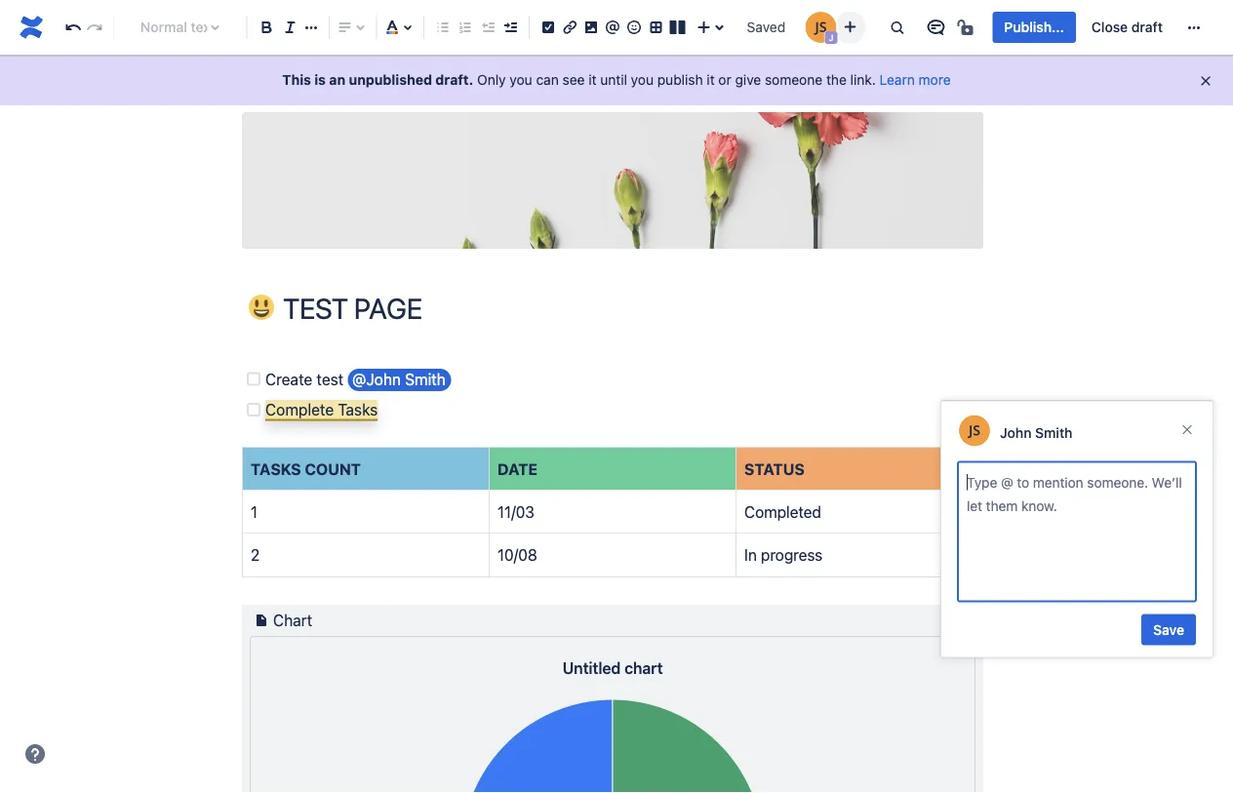 Task type: locate. For each thing, give the bounding box(es) containing it.
redo ⌘⇧z image
[[83, 16, 106, 39]]

more formatting image
[[300, 16, 323, 39]]

save button
[[1142, 615, 1196, 646]]

you right until on the top
[[631, 72, 654, 88]]

find and replace image
[[885, 16, 909, 39]]

1 horizontal spatial john smith link
[[1000, 425, 1073, 441]]

2 horizontal spatial smith
[[1035, 425, 1073, 441]]

publish...
[[1004, 19, 1064, 35]]

close draft
[[1092, 19, 1163, 35]]

complete tasks
[[265, 401, 378, 419]]

complete
[[265, 401, 334, 419]]

mention image
[[601, 16, 625, 39]]

you left "can"
[[510, 72, 532, 88]]

Main content area, start typing to enter text. text field
[[230, 366, 995, 793]]

smith
[[304, 78, 340, 94], [405, 370, 446, 389], [1035, 425, 1073, 441]]

1 horizontal spatial john smith
[[1000, 425, 1073, 441]]

john smith image
[[805, 12, 836, 43], [959, 416, 990, 447]]

confluence image
[[16, 12, 47, 43], [16, 12, 47, 43]]

1 vertical spatial smith
[[405, 370, 446, 389]]

chart
[[273, 612, 312, 630]]

see
[[562, 72, 585, 88]]

until
[[600, 72, 627, 88]]

2 vertical spatial smith
[[1035, 425, 1073, 441]]

indent tab image
[[498, 16, 522, 39]]

this
[[282, 72, 311, 88]]

it right see
[[588, 72, 597, 88]]

someone
[[765, 72, 823, 88]]

you
[[510, 72, 532, 88], [631, 72, 654, 88]]

0 horizontal spatial john smith
[[269, 78, 340, 94]]

make page full-width image
[[954, 75, 978, 98]]

content
[[363, 78, 414, 94]]

in
[[744, 547, 757, 565]]

0 vertical spatial john smith image
[[805, 12, 836, 43]]

1 vertical spatial john
[[1000, 425, 1032, 441]]

update header image
[[548, 189, 678, 204]]

1 vertical spatial john smith link
[[1000, 425, 1073, 441]]

close icon image
[[1180, 423, 1195, 438]]

count
[[305, 460, 361, 478]]

it
[[588, 72, 597, 88], [707, 72, 715, 88]]

content link
[[363, 75, 414, 98]]

this is an unpublished draft. only you can see it until you publish it or give someone the link. learn more
[[282, 72, 951, 88]]

1 horizontal spatial smith
[[405, 370, 446, 389]]

bold ⌘b image
[[255, 16, 278, 39]]

1 horizontal spatial it
[[707, 72, 715, 88]]

progress
[[761, 547, 823, 565]]

more image
[[1182, 16, 1206, 39]]

update
[[548, 189, 592, 204]]

2 it from the left
[[707, 72, 715, 88]]

overview
[[437, 78, 496, 94]]

11/03
[[498, 503, 535, 522]]

link.
[[850, 72, 876, 88]]

it left the or
[[707, 72, 715, 88]]

0 vertical spatial john smith link
[[269, 75, 340, 98]]

1 horizontal spatial you
[[631, 72, 654, 88]]

Main content area, start typing to enter text. text field
[[967, 471, 1187, 593]]

undo ⌘z image
[[61, 16, 85, 39]]

0 horizontal spatial john smith image
[[805, 12, 836, 43]]

tasks
[[251, 460, 301, 478]]

close
[[1092, 19, 1128, 35]]

0 vertical spatial john
[[269, 78, 300, 94]]

@john
[[352, 370, 401, 389]]

test
[[317, 370, 344, 389]]

:smiley: image
[[249, 295, 274, 320], [249, 295, 274, 320]]

1 horizontal spatial john smith image
[[959, 416, 990, 447]]

john smith link
[[269, 75, 340, 98], [1000, 425, 1073, 441]]

1 horizontal spatial john
[[1000, 425, 1032, 441]]

0 vertical spatial smith
[[304, 78, 340, 94]]

learn
[[880, 72, 915, 88]]

10/08
[[498, 547, 537, 565]]

0 horizontal spatial it
[[588, 72, 597, 88]]

0 horizontal spatial smith
[[304, 78, 340, 94]]

john
[[269, 78, 300, 94], [1000, 425, 1032, 441]]

0 horizontal spatial john smith link
[[269, 75, 340, 98]]

john smith
[[269, 78, 340, 94], [1000, 425, 1073, 441]]

link image
[[558, 16, 582, 39]]

0 horizontal spatial you
[[510, 72, 532, 88]]



Task type: vqa. For each thing, say whether or not it's contained in the screenshot.
Search this board text box
no



Task type: describe. For each thing, give the bounding box(es) containing it.
layouts image
[[666, 16, 689, 39]]

tasks count
[[251, 460, 361, 478]]

comment icon image
[[924, 16, 948, 39]]

1 you from the left
[[510, 72, 532, 88]]

learn more link
[[880, 72, 951, 88]]

draft
[[1132, 19, 1163, 35]]

is
[[314, 72, 326, 88]]

italic ⌘i image
[[278, 16, 302, 39]]

1 vertical spatial john smith
[[1000, 425, 1073, 441]]

date
[[498, 460, 537, 478]]

1
[[251, 503, 258, 522]]

bullet list ⌘⇧8 image
[[431, 16, 455, 39]]

an
[[329, 72, 346, 88]]

help image
[[23, 742, 47, 766]]

can
[[536, 72, 559, 88]]

action item image
[[537, 16, 560, 39]]

invite to edit image
[[838, 15, 862, 39]]

save
[[1153, 622, 1184, 638]]

2 you from the left
[[631, 72, 654, 88]]

emoji image
[[623, 16, 646, 39]]

image
[[641, 189, 678, 204]]

add image, video, or file image
[[580, 16, 603, 39]]

dismiss image
[[1198, 73, 1214, 89]]

no restrictions image
[[956, 16, 979, 39]]

create test @john smith
[[265, 370, 446, 389]]

create
[[265, 370, 312, 389]]

the
[[826, 72, 847, 88]]

overview link
[[437, 75, 496, 98]]

in progress
[[744, 547, 823, 565]]

outdent ⇧tab image
[[476, 16, 499, 39]]

draft.
[[436, 72, 473, 88]]

header
[[595, 189, 638, 204]]

give
[[735, 72, 761, 88]]

table image
[[644, 16, 668, 39]]

0 horizontal spatial john
[[269, 78, 300, 94]]

tasks
[[338, 401, 378, 419]]

or
[[718, 72, 731, 88]]

untitled
[[562, 660, 621, 678]]

unpublished
[[349, 72, 432, 88]]

smith inside main content area, start typing to enter text. text field
[[405, 370, 446, 389]]

untitled chart
[[562, 660, 663, 678]]

Give this page a title text field
[[283, 293, 983, 325]]

numbered list ⌘⇧7 image
[[454, 16, 477, 39]]

chart image
[[250, 609, 273, 633]]

publish... button
[[993, 12, 1076, 43]]

more
[[919, 72, 951, 88]]

1 vertical spatial john smith image
[[959, 416, 990, 447]]

update header image button
[[542, 157, 684, 205]]

publish
[[657, 72, 703, 88]]

chart
[[624, 660, 663, 678]]

0 vertical spatial john smith
[[269, 78, 340, 94]]

saved
[[747, 19, 786, 35]]

status
[[744, 460, 805, 478]]

completed
[[744, 503, 821, 522]]

close draft button
[[1080, 12, 1175, 43]]

1 it from the left
[[588, 72, 597, 88]]

2
[[251, 547, 260, 565]]

only
[[477, 72, 506, 88]]



